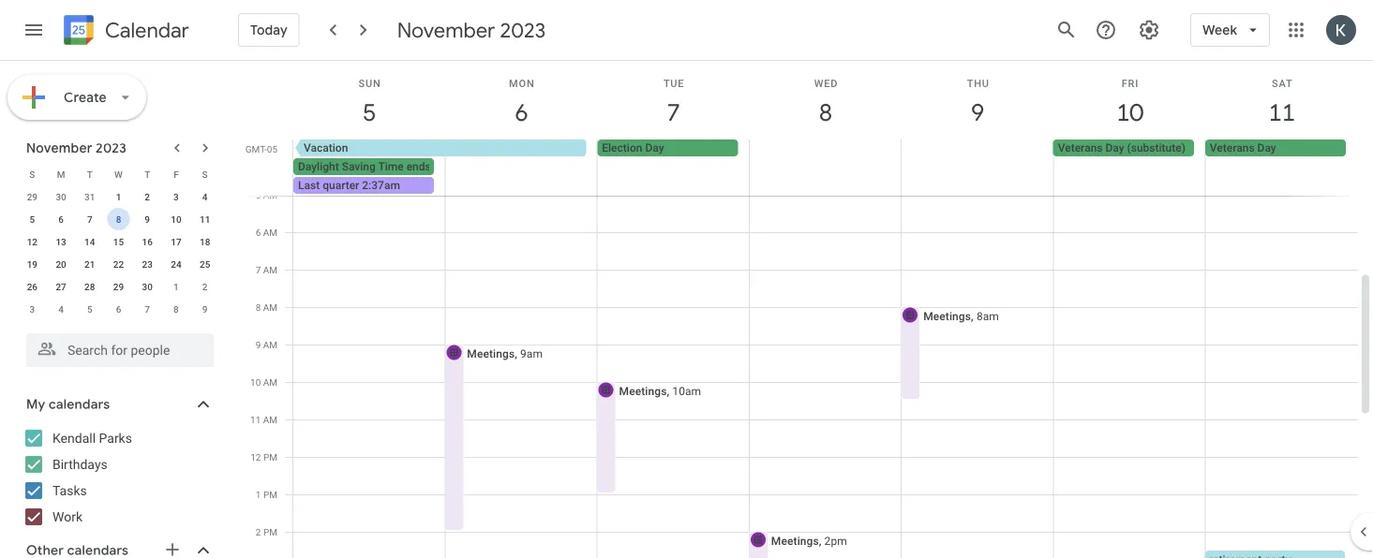 Task type: describe. For each thing, give the bounding box(es) containing it.
16
[[142, 236, 153, 248]]

20 element
[[50, 253, 72, 276]]

meetings , 10am
[[619, 385, 702, 398]]

21
[[84, 259, 95, 270]]

1 pm
[[256, 489, 278, 501]]

2 for 2 pm
[[256, 527, 261, 538]]

meetings , 2pm
[[772, 535, 848, 548]]

sun
[[359, 77, 381, 89]]

27
[[56, 281, 66, 293]]

26
[[27, 281, 38, 293]]

parks
[[99, 431, 132, 446]]

05
[[267, 143, 278, 155]]

26 element
[[21, 276, 43, 298]]

10 element
[[165, 208, 187, 231]]

election
[[602, 142, 643, 155]]

main drawer image
[[23, 19, 45, 41]]

28 element
[[79, 276, 101, 298]]

grid containing 5
[[240, 8, 1374, 559]]

meetings for meetings , 8am
[[924, 310, 972, 323]]

gmt-
[[245, 143, 267, 155]]

work
[[53, 510, 83, 525]]

m
[[57, 169, 65, 180]]

mon 6
[[509, 77, 535, 128]]

29 element
[[107, 276, 130, 298]]

2 s from the left
[[202, 169, 208, 180]]

5 down the 28 "element"
[[87, 304, 92, 315]]

11 am
[[250, 414, 278, 426]]

october 31 element
[[79, 186, 101, 208]]

12 for 12
[[27, 236, 38, 248]]

create
[[64, 89, 107, 106]]

last quarter 2:37am button
[[294, 177, 434, 194]]

gmt-05
[[245, 143, 278, 155]]

meetings for meetings , 9am
[[467, 347, 515, 361]]

6 link
[[500, 91, 543, 134]]

calendar heading
[[101, 17, 189, 44]]

14
[[84, 236, 95, 248]]

8am
[[977, 310, 1000, 323]]

10 for 10 am
[[250, 377, 261, 388]]

week button
[[1191, 8, 1271, 53]]

, for 2pm
[[819, 535, 822, 548]]

8 down 7 am
[[256, 302, 261, 313]]

18
[[200, 236, 210, 248]]

17
[[171, 236, 182, 248]]

21 element
[[79, 253, 101, 276]]

2 for 'december 2' element
[[202, 281, 208, 293]]

mon
[[509, 77, 535, 89]]

time
[[378, 160, 404, 173]]

day for election day
[[646, 142, 664, 155]]

row containing 5
[[18, 208, 219, 231]]

thu
[[967, 77, 990, 89]]

8 am
[[256, 302, 278, 313]]

support image
[[1095, 19, 1118, 41]]

my calendars button
[[4, 390, 233, 420]]

15 element
[[107, 231, 130, 253]]

2 t from the left
[[145, 169, 150, 180]]

vacation button
[[293, 140, 586, 157]]

11 for 11 element
[[200, 214, 210, 225]]

9 up 16 element
[[145, 214, 150, 225]]

16 element
[[136, 231, 159, 253]]

7 link
[[652, 91, 696, 134]]

day for veterans day
[[1258, 142, 1277, 155]]

am for 5 am
[[263, 189, 278, 201]]

8 link
[[805, 91, 848, 134]]

0 horizontal spatial 3
[[30, 304, 35, 315]]

1 for 1 pm
[[256, 489, 261, 501]]

19
[[27, 259, 38, 270]]

am for 8 am
[[263, 302, 278, 313]]

daylight
[[298, 160, 339, 173]]

19 element
[[21, 253, 43, 276]]

pm for 1 pm
[[263, 489, 278, 501]]

meetings , 9am
[[467, 347, 543, 361]]

1 t from the left
[[87, 169, 93, 180]]

7 inside tue 7
[[666, 97, 679, 128]]

, for 10am
[[667, 385, 670, 398]]

election day
[[602, 142, 664, 155]]

7 am
[[256, 264, 278, 276]]

5 am
[[256, 189, 278, 201]]

row group containing 29
[[18, 186, 219, 321]]

2 pm
[[256, 527, 278, 538]]

0 vertical spatial 11
[[1268, 97, 1295, 128]]

meetings for meetings , 2pm
[[772, 535, 819, 548]]

meetings , 8am
[[924, 310, 1000, 323]]

11 link
[[1261, 91, 1304, 134]]

sat 11
[[1268, 77, 1295, 128]]

veterans day (substitute)
[[1058, 142, 1186, 155]]

daylight saving time ends last quarter 2:37am
[[298, 160, 431, 192]]

wed
[[815, 77, 838, 89]]

ends
[[407, 160, 431, 173]]

2pm
[[825, 535, 848, 548]]

kendall
[[53, 431, 96, 446]]

settings menu image
[[1139, 19, 1161, 41]]

my calendars list
[[4, 424, 233, 533]]

add other calendars image
[[163, 541, 182, 559]]

1 for december 1 element
[[174, 281, 179, 293]]

8 inside the wed 8
[[818, 97, 832, 128]]

, for 8am
[[972, 310, 974, 323]]

9 down 'december 2' element
[[202, 304, 208, 315]]

Search for people text field
[[38, 334, 203, 368]]

veterans day button
[[1206, 140, 1347, 157]]

am for 9 am
[[263, 339, 278, 351]]

day for veterans day (substitute)
[[1106, 142, 1125, 155]]

daylight saving time ends button
[[294, 158, 434, 175]]

22
[[113, 259, 124, 270]]

24
[[171, 259, 182, 270]]

wed 8
[[815, 77, 838, 128]]

calendars
[[49, 397, 110, 414]]

row containing meetings
[[285, 8, 1359, 559]]

27 element
[[50, 276, 72, 298]]

0 vertical spatial 4
[[202, 191, 208, 203]]

5 up 6 am
[[256, 189, 261, 201]]

, for 9am
[[515, 347, 518, 361]]

23
[[142, 259, 153, 270]]

5 link
[[348, 91, 391, 134]]

0 vertical spatial 2023
[[500, 17, 546, 43]]

f
[[174, 169, 179, 180]]



Task type: vqa. For each thing, say whether or not it's contained in the screenshot.
, related to 9am
yes



Task type: locate. For each thing, give the bounding box(es) containing it.
am for 10 am
[[263, 377, 278, 388]]

w
[[114, 169, 123, 180]]

11 element
[[194, 208, 216, 231]]

9 am
[[256, 339, 278, 351]]

november 2023
[[397, 17, 546, 43], [26, 140, 127, 157]]

create button
[[8, 75, 146, 120]]

1 horizontal spatial s
[[202, 169, 208, 180]]

8 down december 1 element
[[174, 304, 179, 315]]

2 veterans from the left
[[1210, 142, 1255, 155]]

1 vertical spatial 10
[[171, 214, 182, 225]]

9am
[[520, 347, 543, 361]]

1 vertical spatial 2023
[[96, 140, 127, 157]]

0 horizontal spatial veterans
[[1058, 142, 1103, 155]]

pm for 2 pm
[[263, 527, 278, 538]]

tasks
[[53, 483, 87, 499]]

0 vertical spatial november
[[397, 17, 495, 43]]

0 horizontal spatial 1
[[116, 191, 121, 203]]

30 down m
[[56, 191, 66, 203]]

0 vertical spatial 12
[[27, 236, 38, 248]]

22 element
[[107, 253, 130, 276]]

1 horizontal spatial 4
[[202, 191, 208, 203]]

0 vertical spatial 3
[[174, 191, 179, 203]]

1 vertical spatial 11
[[200, 214, 210, 225]]

last
[[298, 179, 320, 192]]

calendar
[[105, 17, 189, 44]]

day inside button
[[1106, 142, 1125, 155]]

row group
[[18, 186, 219, 321]]

0 horizontal spatial 12
[[27, 236, 38, 248]]

10 up 11 am
[[250, 377, 261, 388]]

13 element
[[50, 231, 72, 253]]

grid
[[240, 8, 1374, 559]]

december 5 element
[[79, 298, 101, 321]]

1 horizontal spatial 3
[[174, 191, 179, 203]]

12 element
[[21, 231, 43, 253]]

december 9 element
[[194, 298, 216, 321]]

5 am from the top
[[263, 339, 278, 351]]

1 day from the left
[[646, 142, 664, 155]]

2 day from the left
[[1106, 142, 1125, 155]]

, left 9am
[[515, 347, 518, 361]]

am down 7 am
[[263, 302, 278, 313]]

meetings
[[924, 310, 972, 323], [467, 347, 515, 361], [619, 385, 667, 398], [772, 535, 819, 548]]

11 inside row
[[200, 214, 210, 225]]

4 am from the top
[[263, 302, 278, 313]]

12 pm
[[251, 452, 278, 463]]

pm for 12 pm
[[263, 452, 278, 463]]

1 vertical spatial 29
[[113, 281, 124, 293]]

14 element
[[79, 231, 101, 253]]

pm up 2 pm
[[263, 489, 278, 501]]

2 down 1 pm
[[256, 527, 261, 538]]

veterans inside 'veterans day' button
[[1210, 142, 1255, 155]]

fri 10
[[1116, 77, 1143, 128]]

november 2023 grid
[[18, 163, 219, 321]]

1 vertical spatial 2
[[202, 281, 208, 293]]

meetings left 9am
[[467, 347, 515, 361]]

today
[[250, 22, 288, 38]]

1 horizontal spatial veterans
[[1210, 142, 1255, 155]]

10am
[[673, 385, 702, 398]]

0 horizontal spatial day
[[646, 142, 664, 155]]

am
[[263, 189, 278, 201], [263, 227, 278, 238], [263, 264, 278, 276], [263, 302, 278, 313], [263, 339, 278, 351], [263, 377, 278, 388], [263, 414, 278, 426]]

,
[[972, 310, 974, 323], [515, 347, 518, 361], [667, 385, 670, 398], [819, 535, 822, 548]]

30
[[56, 191, 66, 203], [142, 281, 153, 293]]

1 veterans from the left
[[1058, 142, 1103, 155]]

1 inside grid
[[256, 489, 261, 501]]

10 inside row
[[171, 214, 182, 225]]

0 horizontal spatial s
[[29, 169, 35, 180]]

veterans day (substitute) button
[[1054, 140, 1195, 157]]

meetings left 10am
[[619, 385, 667, 398]]

november
[[397, 17, 495, 43], [26, 140, 92, 157]]

25 element
[[194, 253, 216, 276]]

1 vertical spatial 3
[[30, 304, 35, 315]]

fri
[[1122, 77, 1140, 89]]

11 down 10 am
[[250, 414, 261, 426]]

2 am from the top
[[263, 227, 278, 238]]

quarter
[[323, 179, 359, 192]]

row containing vacation
[[285, 140, 1374, 196]]

10
[[1116, 97, 1143, 128], [171, 214, 182, 225], [250, 377, 261, 388]]

10 link
[[1109, 91, 1152, 134]]

0 horizontal spatial 29
[[27, 191, 38, 203]]

3 down 26 element on the left of the page
[[30, 304, 35, 315]]

s up october 29 element
[[29, 169, 35, 180]]

12 inside row
[[27, 236, 38, 248]]

row
[[285, 8, 1359, 559], [285, 140, 1374, 196], [18, 163, 219, 186], [18, 186, 219, 208], [18, 208, 219, 231], [18, 231, 219, 253], [18, 253, 219, 276], [18, 276, 219, 298], [18, 298, 219, 321]]

t
[[87, 169, 93, 180], [145, 169, 150, 180]]

3 pm from the top
[[263, 527, 278, 538]]

day down 10 link
[[1106, 142, 1125, 155]]

1 am from the top
[[263, 189, 278, 201]]

7 up '14' element
[[87, 214, 92, 225]]

30 down '23'
[[142, 281, 153, 293]]

day down 11 link
[[1258, 142, 1277, 155]]

veterans for veterans day
[[1210, 142, 1255, 155]]

10 up 17
[[171, 214, 182, 225]]

row containing 29
[[18, 186, 219, 208]]

1 vertical spatial pm
[[263, 489, 278, 501]]

0 vertical spatial 10
[[1116, 97, 1143, 128]]

7 down the tue at the top left of page
[[666, 97, 679, 128]]

4 down 27 element
[[58, 304, 64, 315]]

t left f
[[145, 169, 150, 180]]

10 for 10 element
[[171, 214, 182, 225]]

4 up 11 element
[[202, 191, 208, 203]]

0 vertical spatial november 2023
[[397, 17, 546, 43]]

1 vertical spatial november 2023
[[26, 140, 127, 157]]

1 horizontal spatial day
[[1106, 142, 1125, 155]]

29
[[27, 191, 38, 203], [113, 281, 124, 293]]

cell
[[294, 8, 446, 559], [444, 8, 598, 559], [596, 8, 750, 559], [748, 8, 902, 559], [900, 8, 1054, 559], [1054, 8, 1207, 559], [1206, 8, 1359, 559], [293, 140, 598, 196], [446, 140, 598, 196], [902, 140, 1054, 196]]

1 horizontal spatial 30
[[142, 281, 153, 293]]

2 horizontal spatial 10
[[1116, 97, 1143, 128]]

, left 2pm
[[819, 535, 822, 548]]

2:37am
[[362, 179, 400, 192]]

am for 11 am
[[263, 414, 278, 426]]

8 inside cell
[[116, 214, 121, 225]]

7 up the 8 am
[[256, 264, 261, 276]]

0 horizontal spatial 11
[[200, 214, 210, 225]]

2 vertical spatial 11
[[250, 414, 261, 426]]

2023 up mon
[[500, 17, 546, 43]]

am for 6 am
[[263, 227, 278, 238]]

6 up 13 element at left
[[58, 214, 64, 225]]

3 day from the left
[[1258, 142, 1277, 155]]

28
[[84, 281, 95, 293]]

12 up 19 in the left of the page
[[27, 236, 38, 248]]

2 down 25 element
[[202, 281, 208, 293]]

december 3 element
[[21, 298, 43, 321]]

2023
[[500, 17, 546, 43], [96, 140, 127, 157]]

t up october 31 element
[[87, 169, 93, 180]]

row containing 3
[[18, 298, 219, 321]]

veterans inside veterans day (substitute) button
[[1058, 142, 1103, 155]]

12 for 12 pm
[[251, 452, 261, 463]]

my calendars
[[26, 397, 110, 414]]

election day button
[[598, 140, 738, 157]]

18 element
[[194, 231, 216, 253]]

1 horizontal spatial 10
[[250, 377, 261, 388]]

0 horizontal spatial 4
[[58, 304, 64, 315]]

s right f
[[202, 169, 208, 180]]

2 horizontal spatial day
[[1258, 142, 1277, 155]]

am up 6 am
[[263, 189, 278, 201]]

29 down 22
[[113, 281, 124, 293]]

2 horizontal spatial 1
[[256, 489, 261, 501]]

october 29 element
[[21, 186, 43, 208]]

9 link
[[957, 91, 1000, 134]]

0 horizontal spatial 30
[[56, 191, 66, 203]]

25
[[200, 259, 210, 270]]

am down 6 am
[[263, 264, 278, 276]]

december 1 element
[[165, 276, 187, 298]]

0 horizontal spatial 2023
[[96, 140, 127, 157]]

29 for october 29 element
[[27, 191, 38, 203]]

0 horizontal spatial 10
[[171, 214, 182, 225]]

my
[[26, 397, 45, 414]]

10 am
[[250, 377, 278, 388]]

23 element
[[136, 253, 159, 276]]

saving
[[342, 160, 376, 173]]

day right "election"
[[646, 142, 664, 155]]

31
[[84, 191, 95, 203]]

meetings for meetings , 10am
[[619, 385, 667, 398]]

pm up 1 pm
[[263, 452, 278, 463]]

2 vertical spatial 1
[[256, 489, 261, 501]]

, left 10am
[[667, 385, 670, 398]]

0 vertical spatial pm
[[263, 452, 278, 463]]

30 for 30 element
[[142, 281, 153, 293]]

11 down sat at the top of the page
[[1268, 97, 1295, 128]]

cell containing vacation
[[293, 140, 598, 196]]

1 horizontal spatial november 2023
[[397, 17, 546, 43]]

kendall parks
[[53, 431, 132, 446]]

0 vertical spatial 30
[[56, 191, 66, 203]]

11
[[1268, 97, 1295, 128], [200, 214, 210, 225], [250, 414, 261, 426]]

1 vertical spatial 4
[[58, 304, 64, 315]]

6 am from the top
[[263, 377, 278, 388]]

2 vertical spatial pm
[[263, 527, 278, 538]]

15
[[113, 236, 124, 248]]

december 6 element
[[107, 298, 130, 321]]

november 2023 up m
[[26, 140, 127, 157]]

tue
[[664, 77, 685, 89]]

pm down 1 pm
[[263, 527, 278, 538]]

1 up december 8 element
[[174, 281, 179, 293]]

1 horizontal spatial 2023
[[500, 17, 546, 43]]

17 element
[[165, 231, 187, 253]]

2 pm from the top
[[263, 489, 278, 501]]

am down the 8 am
[[263, 339, 278, 351]]

2
[[145, 191, 150, 203], [202, 281, 208, 293], [256, 527, 261, 538]]

20
[[56, 259, 66, 270]]

1 horizontal spatial 12
[[251, 452, 261, 463]]

2 horizontal spatial 2
[[256, 527, 261, 538]]

sat
[[1273, 77, 1294, 89]]

meetings left 2pm
[[772, 535, 819, 548]]

birthdays
[[53, 457, 108, 473]]

12 down 11 am
[[251, 452, 261, 463]]

veterans day
[[1210, 142, 1277, 155]]

6 inside the mon 6
[[514, 97, 527, 128]]

veterans right (substitute)
[[1210, 142, 1255, 155]]

0 horizontal spatial november 2023
[[26, 140, 127, 157]]

row containing 19
[[18, 253, 219, 276]]

row containing 12
[[18, 231, 219, 253]]

6 down mon
[[514, 97, 527, 128]]

veterans for veterans day (substitute)
[[1058, 142, 1103, 155]]

30 element
[[136, 276, 159, 298]]

(substitute)
[[1128, 142, 1186, 155]]

1 vertical spatial 30
[[142, 281, 153, 293]]

0 horizontal spatial t
[[87, 169, 93, 180]]

5 down sun
[[362, 97, 375, 128]]

2 vertical spatial 2
[[256, 527, 261, 538]]

1 horizontal spatial november
[[397, 17, 495, 43]]

am down 9 am
[[263, 377, 278, 388]]

1 vertical spatial 1
[[174, 281, 179, 293]]

6 up 7 am
[[256, 227, 261, 238]]

1 up 8 cell
[[116, 191, 121, 203]]

december 7 element
[[136, 298, 159, 321]]

december 8 element
[[165, 298, 187, 321]]

9 down thu
[[970, 97, 984, 128]]

2 vertical spatial 10
[[250, 377, 261, 388]]

am for 7 am
[[263, 264, 278, 276]]

, left 8am
[[972, 310, 974, 323]]

row containing 26
[[18, 276, 219, 298]]

sun 5
[[359, 77, 381, 128]]

8 down 'wed'
[[818, 97, 832, 128]]

0 vertical spatial 2
[[145, 191, 150, 203]]

24 element
[[165, 253, 187, 276]]

s
[[29, 169, 35, 180], [202, 169, 208, 180]]

1 horizontal spatial 2
[[202, 281, 208, 293]]

0 horizontal spatial november
[[26, 140, 92, 157]]

1 down 12 pm
[[256, 489, 261, 501]]

1 horizontal spatial t
[[145, 169, 150, 180]]

week
[[1203, 22, 1238, 38]]

6 down 29 element
[[116, 304, 121, 315]]

5 inside sun 5
[[362, 97, 375, 128]]

2 up 16 element
[[145, 191, 150, 203]]

7 down 30 element
[[145, 304, 150, 315]]

december 4 element
[[50, 298, 72, 321]]

0 vertical spatial 1
[[116, 191, 121, 203]]

thu 9
[[967, 77, 990, 128]]

1 horizontal spatial 29
[[113, 281, 124, 293]]

8 cell
[[104, 208, 133, 231]]

tue 7
[[664, 77, 685, 128]]

1 horizontal spatial 11
[[250, 414, 261, 426]]

13
[[56, 236, 66, 248]]

1 horizontal spatial 1
[[174, 281, 179, 293]]

7 am from the top
[[263, 414, 278, 426]]

None search field
[[0, 326, 233, 368]]

8 up the 15 element
[[116, 214, 121, 225]]

7 inside december 7 element
[[145, 304, 150, 315]]

veterans
[[1058, 142, 1103, 155], [1210, 142, 1255, 155]]

1 pm from the top
[[263, 452, 278, 463]]

10 down fri
[[1116, 97, 1143, 128]]

6 am
[[256, 227, 278, 238]]

1 vertical spatial 12
[[251, 452, 261, 463]]

11 up '18'
[[200, 214, 210, 225]]

2023 up w
[[96, 140, 127, 157]]

october 30 element
[[50, 186, 72, 208]]

3 am from the top
[[263, 264, 278, 276]]

2 horizontal spatial 11
[[1268, 97, 1295, 128]]

vacation
[[304, 142, 348, 155]]

9 up 10 am
[[256, 339, 261, 351]]

am up 12 pm
[[263, 414, 278, 426]]

november 2023 up mon
[[397, 17, 546, 43]]

today button
[[238, 8, 300, 53]]

9 inside thu 9
[[970, 97, 984, 128]]

day
[[646, 142, 664, 155], [1106, 142, 1125, 155], [1258, 142, 1277, 155]]

row containing s
[[18, 163, 219, 186]]

veterans left (substitute)
[[1058, 142, 1103, 155]]

0 horizontal spatial 2
[[145, 191, 150, 203]]

3
[[174, 191, 179, 203], [30, 304, 35, 315]]

5 down october 29 element
[[30, 214, 35, 225]]

11 for 11 am
[[250, 414, 261, 426]]

6
[[514, 97, 527, 128], [58, 214, 64, 225], [256, 227, 261, 238], [116, 304, 121, 315]]

december 2 element
[[194, 276, 216, 298]]

30 for the october 30 element
[[56, 191, 66, 203]]

0 vertical spatial 29
[[27, 191, 38, 203]]

29 for 29 element
[[113, 281, 124, 293]]

3 down f
[[174, 191, 179, 203]]

1 s from the left
[[29, 169, 35, 180]]

1 vertical spatial november
[[26, 140, 92, 157]]

meetings left 8am
[[924, 310, 972, 323]]

am down 5 am
[[263, 227, 278, 238]]

29 left the october 30 element
[[27, 191, 38, 203]]

calendar element
[[60, 11, 189, 53]]



